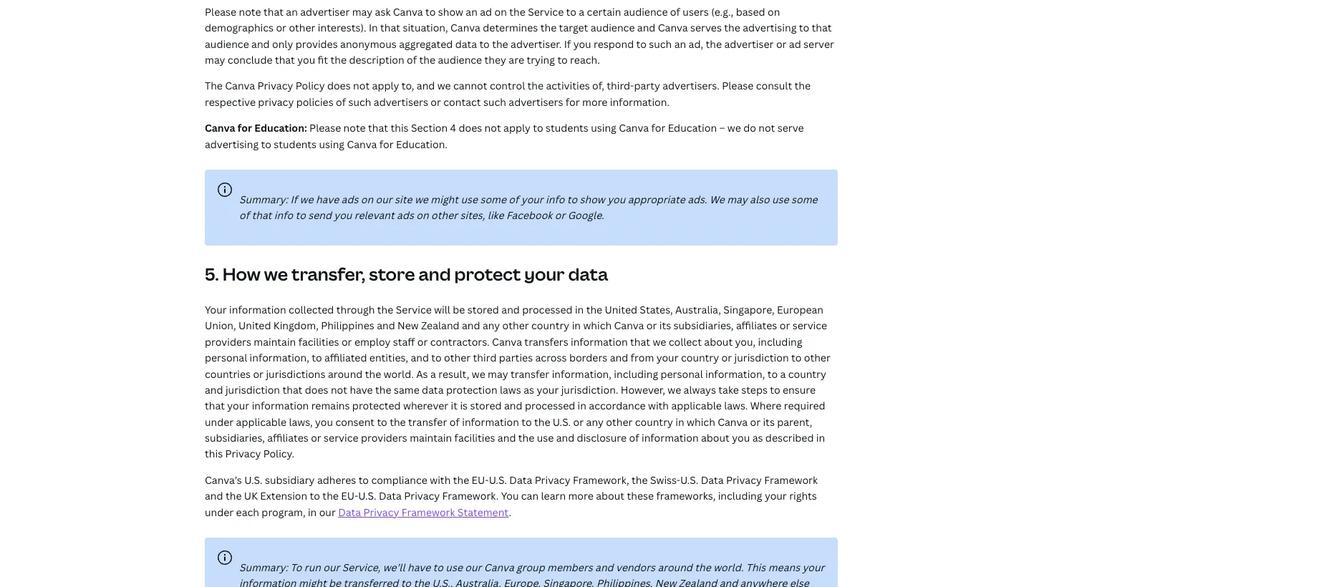 Task type: vqa. For each thing, say whether or not it's contained in the screenshot.
"00"
no



Task type: describe. For each thing, give the bounding box(es) containing it.
u.s.,
[[432, 577, 453, 588]]

audience up respond
[[591, 21, 635, 35]]

your down across
[[537, 383, 559, 397]]

around inside your information collected through the service will be stored and processed in the united states, australia, singapore, european union, united kingdom, philippines and new zealand and any other country in which canva or its subsidiaries, affiliates or service providers maintain facilities or employ staff or contractors. canva transfers information that we collect about you, including personal information, to affiliated entities, and to other third parties across borders and from your country or jurisdiction to other countries or jurisdictions around the world. as a result, we may transfer information, including personal information, to a country and jurisdiction that does not have the same data protection laws as your jurisdiction. however, we always take steps to ensure that your information remains protected wherever it is stored and processed in accordance with applicable laws. where required under applicable laws, you consent to the transfer of information to the u.s. or any other country in which canva or its parent, subsidiaries, affiliates or service providers maintain facilities and the use and disclosure of information about you as described in this privacy policy.
[[328, 367, 363, 381]]

0 horizontal spatial an
[[286, 5, 298, 19]]

other up ensure
[[805, 351, 831, 365]]

or up only
[[276, 21, 287, 35]]

singapore, inside summary: to run our service, we'll have to use our canva group members and vendors around the world. this means your information might be transferred to the u.s., australia, europe, singapore, philippines, new zealand and anywhere els
[[543, 577, 594, 588]]

vendors
[[616, 561, 656, 575]]

may inside your information collected through the service will be stored and processed in the united states, australia, singapore, european union, united kingdom, philippines and new zealand and any other country in which canva or its subsidiaries, affiliates or service providers maintain facilities or employ staff or contractors. canva transfers information that we collect about you, including personal information, to affiliated entities, and to other third parties across borders and from your country or jurisdiction to other countries or jurisdictions around the world. as a result, we may transfer information, including personal information, to a country and jurisdiction that does not have the same data protection laws as your jurisdiction. however, we always take steps to ensure that your information remains protected wherever it is stored and processed in accordance with applicable laws. where required under applicable laws, you consent to the transfer of information to the u.s. or any other country in which canva or its parent, subsidiaries, affiliates or service providers maintain facilities and the use and disclosure of information about you as described in this privacy policy.
[[488, 367, 508, 381]]

on up determines
[[495, 5, 507, 19]]

data inside your information collected through the service will be stored and processed in the united states, australia, singapore, european union, united kingdom, philippines and new zealand and any other country in which canva or its subsidiaries, affiliates or service providers maintain facilities or employ staff or contractors. canva transfers information that we collect about you, including personal information, to affiliated entities, and to other third parties across borders and from your country or jurisdiction to other countries or jurisdictions around the world. as a result, we may transfer information, including personal information, to a country and jurisdiction that does not have the same data protection laws as your jurisdiction. however, we always take steps to ensure that your information remains protected wherever it is stored and processed in accordance with applicable laws. where required under applicable laws, you consent to the transfer of information to the u.s. or any other country in which canva or its parent, subsidiaries, affiliates or service providers maintain facilities and the use and disclosure of information about you as described in this privacy policy.
[[422, 383, 444, 397]]

1 vertical spatial about
[[702, 431, 730, 445]]

may up the
[[205, 53, 225, 67]]

to,
[[402, 79, 415, 93]]

of down aggregated on the left of page
[[407, 53, 417, 67]]

0 horizontal spatial facilities
[[299, 335, 339, 349]]

fit
[[318, 53, 328, 67]]

use inside summary: to run our service, we'll have to use our canva group members and vendors around the world. this means your information might be transferred to the u.s., australia, europe, singapore, philippines, new zealand and anywhere els
[[446, 561, 463, 575]]

to down the canva privacy policy does not apply to, and we cannot control the activities of, third-party advertisers. please consult the respective privacy policies of such advertisers or contact such advertisers for more information.
[[533, 121, 544, 135]]

0 horizontal spatial providers
[[205, 335, 251, 349]]

to up result, on the left of page
[[432, 351, 442, 365]]

u.s. up frameworks,
[[681, 474, 699, 487]]

1 horizontal spatial an
[[466, 5, 478, 19]]

on right relevant
[[417, 209, 429, 222]]

–
[[720, 121, 726, 135]]

with inside your information collected through the service will be stored and processed in the united states, australia, singapore, european union, united kingdom, philippines and new zealand and any other country in which canva or its subsidiaries, affiliates or service providers maintain facilities or employ staff or contractors. canva transfers information that we collect about you, including personal information, to affiliated entities, and to other third parties across borders and from your country or jurisdiction to other countries or jurisdictions around the world. as a result, we may transfer information, including personal information, to a country and jurisdiction that does not have the same data protection laws as your jurisdiction. however, we always take steps to ensure that your information remains protected wherever it is stored and processed in accordance with applicable laws. where required under applicable laws, you consent to the transfer of information to the u.s. or any other country in which canva or its parent, subsidiaries, affiliates or service providers maintain facilities and the use and disclosure of information about you as described in this privacy policy.
[[648, 399, 669, 413]]

1 vertical spatial students
[[274, 137, 317, 151]]

this inside please note that this section 4 does not apply to students using canva for education – we do not serve advertising to students using canva for education.
[[391, 121, 409, 135]]

privacy inside your information collected through the service will be stored and processed in the united states, australia, singapore, european union, united kingdom, philippines and new zealand and any other country in which canva or its subsidiaries, affiliates or service providers maintain facilities or employ staff or contractors. canva transfers information that we collect about you, including personal information, to affiliated entities, and to other third parties across borders and from your country or jurisdiction to other countries or jurisdictions around the world. as a result, we may transfer information, including personal information, to a country and jurisdiction that does not have the same data protection laws as your jurisdiction. however, we always take steps to ensure that your information remains protected wherever it is stored and processed in accordance with applicable laws. where required under applicable laws, you consent to the transfer of information to the u.s. or any other country in which canva or its parent, subsidiaries, affiliates or service providers maintain facilities and the use and disclosure of information about you as described in this privacy policy.
[[225, 447, 261, 461]]

not inside your information collected through the service will be stored and processed in the united states, australia, singapore, european union, united kingdom, philippines and new zealand and any other country in which canva or its subsidiaries, affiliates or service providers maintain facilities or employ staff or contractors. canva transfers information that we collect about you, including personal information, to affiliated entities, and to other third parties across borders and from your country or jurisdiction to other countries or jurisdictions around the world. as a result, we may transfer information, including personal information, to a country and jurisdiction that does not have the same data protection laws as your jurisdiction. however, we always take steps to ensure that your information remains protected wherever it is stored and processed in accordance with applicable laws. where required under applicable laws, you consent to the transfer of information to the u.s. or any other country in which canva or its parent, subsidiaries, affiliates or service providers maintain facilities and the use and disclosure of information about you as described in this privacy policy.
[[331, 383, 348, 397]]

that right in
[[381, 21, 401, 35]]

be inside summary: to run our service, we'll have to use our canva group members and vendors around the world. this means your information might be transferred to the u.s., australia, europe, singapore, philippines, new zealand and anywhere els
[[329, 577, 341, 588]]

consent
[[336, 415, 375, 429]]

1 horizontal spatial its
[[763, 415, 775, 429]]

1 horizontal spatial such
[[484, 95, 507, 109]]

your inside summary: to run our service, we'll have to use our canva group members and vendors around the world. this means your information might be transferred to the u.s., australia, europe, singapore, philippines, new zealand and anywhere els
[[803, 561, 825, 575]]

use right also
[[773, 193, 789, 206]]

you left appropriate
[[608, 193, 626, 206]]

use up sites,
[[461, 193, 478, 206]]

of inside the canva privacy policy does not apply to, and we cannot control the activities of, third-party advertisers. please consult the respective privacy policies of such advertisers or contact such advertisers for more information.
[[336, 95, 346, 109]]

compliance
[[371, 474, 428, 487]]

not right do
[[759, 121, 776, 135]]

the up advertiser.
[[541, 21, 557, 35]]

and inside canva's u.s. subsidiary adheres to compliance with the eu-u.s. data privacy framework, the swiss-u.s. data privacy framework and the uk extension to the eu-u.s. data privacy framework. you can learn more about these frameworks, including your rights under each program, in our
[[205, 490, 223, 503]]

anywhere
[[741, 577, 788, 588]]

1 vertical spatial any
[[587, 415, 604, 429]]

please note that this section 4 does not apply to students using canva for education – we do not serve advertising to students using canva for education.
[[205, 121, 804, 151]]

0 horizontal spatial maintain
[[254, 335, 296, 349]]

audience right "certain"
[[624, 5, 668, 19]]

information up borders
[[571, 335, 628, 349]]

our down statement
[[465, 561, 482, 575]]

0 horizontal spatial a
[[431, 367, 436, 381]]

zealand inside your information collected through the service will be stored and processed in the united states, australia, singapore, european union, united kingdom, philippines and new zealand and any other country in which canva or its subsidiaries, affiliates or service providers maintain facilities or employ staff or contractors. canva transfers information that we collect about you, including personal information, to affiliated entities, and to other third parties across borders and from your country or jurisdiction to other countries or jurisdictions around the world. as a result, we may transfer information, including personal information, to a country and jurisdiction that does not have the same data protection laws as your jurisdiction. however, we always take steps to ensure that your information remains protected wherever it is stored and processed in accordance with applicable laws. where required under applicable laws, you consent to the transfer of information to the u.s. or any other country in which canva or its parent, subsidiaries, affiliates or service providers maintain facilities and the use and disclosure of information about you as described in this privacy policy.
[[421, 319, 460, 333]]

australia, inside summary: to run our service, we'll have to use our canva group members and vendors around the world. this means your information might be transferred to the u.s., australia, europe, singapore, philippines, new zealand and anywhere els
[[456, 577, 501, 588]]

u.s. inside your information collected through the service will be stored and processed in the united states, australia, singapore, european union, united kingdom, philippines and new zealand and any other country in which canva or its subsidiaries, affiliates or service providers maintain facilities or employ staff or contractors. canva transfers information that we collect about you, including personal information, to affiliated entities, and to other third parties across borders and from your country or jurisdiction to other countries or jurisdictions around the world. as a result, we may transfer information, including personal information, to a country and jurisdiction that does not have the same data protection laws as your jurisdiction. however, we always take steps to ensure that your information remains protected wherever it is stored and processed in accordance with applicable laws. where required under applicable laws, you consent to the transfer of information to the u.s. or any other country in which canva or its parent, subsidiaries, affiliates or service providers maintain facilities and the use and disclosure of information about you as described in this privacy policy.
[[553, 415, 571, 429]]

not down the canva privacy policy does not apply to, and we cannot control the activities of, third-party advertisers. please consult the respective privacy policies of such advertisers or contact such advertisers for more information.
[[485, 121, 501, 135]]

canva down 'laws.'
[[718, 415, 748, 429]]

you left fit
[[298, 53, 315, 67]]

rights
[[790, 490, 817, 503]]

information up swiss-
[[642, 431, 699, 445]]

we up send
[[300, 193, 314, 206]]

1 horizontal spatial maintain
[[410, 431, 452, 445]]

to up where
[[771, 383, 781, 397]]

frameworks,
[[657, 490, 716, 503]]

0 vertical spatial which
[[584, 319, 612, 333]]

contractors.
[[431, 335, 490, 349]]

summary: for summary: if we have ads on our site we might use some of your info to show you appropriate ads. we may also use some of that info to send you relevant ads on other sites, like facebook or google.
[[239, 193, 288, 206]]

canva down respective
[[205, 121, 235, 135]]

around inside summary: to run our service, we'll have to use our canva group members and vendors around the world. this means your information might be transferred to the u.s., australia, europe, singapore, philippines, new zealand and anywhere els
[[658, 561, 693, 575]]

0 horizontal spatial jurisdiction
[[226, 383, 280, 397]]

these
[[627, 490, 654, 503]]

or up take
[[722, 351, 732, 365]]

about inside canva's u.s. subsidiary adheres to compliance with the eu-u.s. data privacy framework, the swiss-u.s. data privacy framework and the uk extension to the eu-u.s. data privacy framework. you can learn more about these frameworks, including your rights under each program, in our
[[596, 490, 625, 503]]

does inside your information collected through the service will be stored and processed in the united states, australia, singapore, european union, united kingdom, philippines and new zealand and any other country in which canva or its subsidiaries, affiliates or service providers maintain facilities or employ staff or contractors. canva transfers information that we collect about you, including personal information, to affiliated entities, and to other third parties across borders and from your country or jurisdiction to other countries or jurisdictions around the world. as a result, we may transfer information, including personal information, to a country and jurisdiction that does not have the same data protection laws as your jurisdiction. however, we always take steps to ensure that your information remains protected wherever it is stored and processed in accordance with applicable laws. where required under applicable laws, you consent to the transfer of information to the u.s. or any other country in which canva or its parent, subsidiaries, affiliates or service providers maintain facilities and the use and disclosure of information about you as described in this privacy policy.
[[305, 383, 329, 397]]

countries
[[205, 367, 251, 381]]

country down however,
[[635, 415, 674, 429]]

1 vertical spatial eu-
[[341, 490, 358, 503]]

with inside canva's u.s. subsidiary adheres to compliance with the eu-u.s. data privacy framework, the swiss-u.s. data privacy framework and the uk extension to the eu-u.s. data privacy framework. you can learn more about these frameworks, including your rights under each program, in our
[[430, 474, 451, 487]]

canva down information.
[[619, 121, 649, 135]]

0 horizontal spatial using
[[319, 137, 345, 151]]

your right protect
[[525, 262, 565, 286]]

if inside summary: if we have ads on our site we might use some of your info to show you appropriate ads. we may also use some of that info to send you relevant ads on other sites, like facebook or google.
[[291, 193, 297, 206]]

you,
[[736, 335, 756, 349]]

u.s. down compliance at the left of the page
[[358, 490, 377, 503]]

1 horizontal spatial united
[[605, 303, 638, 317]]

that inside please note that this section 4 does not apply to students using canva for education – we do not serve advertising to students using canva for education.
[[368, 121, 388, 135]]

or right the countries
[[253, 367, 264, 381]]

for down information.
[[652, 121, 666, 135]]

other inside summary: if we have ads on our site we might use some of your info to show you appropriate ads. we may also use some of that info to send you relevant ads on other sites, like facebook or google.
[[431, 209, 458, 222]]

statement
[[458, 506, 509, 519]]

the down serves
[[706, 37, 722, 51]]

you up reach.
[[574, 37, 592, 51]]

server
[[804, 37, 835, 51]]

2 horizontal spatial a
[[781, 367, 786, 381]]

google.
[[568, 209, 605, 222]]

1 horizontal spatial students
[[546, 121, 589, 135]]

advertiser.
[[511, 37, 562, 51]]

send
[[308, 209, 332, 222]]

protection
[[446, 383, 498, 397]]

required
[[784, 399, 826, 413]]

advertising inside please note that an advertiser may ask canva to show an ad on the service to a certain audience of users (e.g., based on demographics or other interests). in that situation, canva determines the target audience and canva serves the advertising to that audience and only provides anonymous aggregated data to the advertiser. if you respond to such an ad, the advertiser or ad server may conclude that you fit the description of the audience they are trying to reach.
[[743, 21, 797, 35]]

to right respond
[[637, 37, 647, 51]]

our right run
[[323, 561, 340, 575]]

adheres
[[317, 474, 356, 487]]

serves
[[691, 21, 722, 35]]

to up google.
[[567, 193, 578, 206]]

advertising inside please note that this section 4 does not apply to students using canva for education – we do not serve advertising to students using canva for education.
[[205, 137, 259, 151]]

the down entities,
[[365, 367, 381, 381]]

other down accordance
[[606, 415, 633, 429]]

the down laws
[[519, 431, 535, 445]]

does inside the canva privacy policy does not apply to, and we cannot control the activities of, third-party advertisers. please consult the respective privacy policies of such advertisers or contact such advertisers for more information.
[[327, 79, 351, 93]]

summary: for summary: to run our service, we'll have to use our canva group members and vendors around the world. this means your information might be transferred to the u.s., australia, europe, singapore, philippines, new zealand and anywhere els
[[239, 561, 288, 575]]

we up the from
[[653, 335, 667, 349]]

trying
[[527, 53, 555, 67]]

program,
[[262, 506, 306, 519]]

to
[[291, 561, 302, 575]]

the up 'they'
[[492, 37, 509, 51]]

how
[[223, 262, 261, 286]]

is
[[460, 399, 468, 413]]

on right 'based'
[[768, 5, 781, 19]]

that inside summary: if we have ads on our site we might use some of your info to show you appropriate ads. we may also use some of that info to send you relevant ads on other sites, like facebook or google.
[[252, 209, 272, 222]]

show inside please note that an advertiser may ask canva to show an ad on the service to a certain audience of users (e.g., based on demographics or other interests). in that situation, canva determines the target audience and canva serves the advertising to that audience and only provides anonymous aggregated data to the advertiser. if you respond to such an ad, the advertiser or ad server may conclude that you fit the description of the audience they are trying to reach.
[[438, 5, 464, 19]]

based
[[736, 5, 766, 19]]

consult
[[756, 79, 793, 93]]

0 vertical spatial about
[[705, 335, 733, 349]]

to up 'they'
[[480, 37, 490, 51]]

0 vertical spatial eu-
[[472, 474, 489, 487]]

1 vertical spatial data
[[569, 262, 609, 286]]

result,
[[439, 367, 470, 381]]

transfers
[[525, 335, 569, 349]]

always
[[684, 383, 717, 397]]

such inside please note that an advertiser may ask canva to show an ad on the service to a certain audience of users (e.g., based on demographics or other interests). in that situation, canva determines the target audience and canva serves the advertising to that audience and only provides anonymous aggregated data to the advertiser. if you respond to such an ad, the advertiser or ad server may conclude that you fit the description of the audience they are trying to reach.
[[649, 37, 672, 51]]

or inside the canva privacy policy does not apply to, and we cannot control the activities of, third-party advertisers. please consult the respective privacy policies of such advertisers or contact such advertisers for more information.
[[431, 95, 441, 109]]

ad,
[[689, 37, 704, 51]]

canva up parties
[[492, 335, 522, 349]]

this inside your information collected through the service will be stored and processed in the united states, australia, singapore, european union, united kingdom, philippines and new zealand and any other country in which canva or its subsidiaries, affiliates or service providers maintain facilities or employ staff or contractors. canva transfers information that we collect about you, including personal information, to affiliated entities, and to other third parties across borders and from your country or jurisdiction to other countries or jurisdictions around the world. as a result, we may transfer information, including personal information, to a country and jurisdiction that does not have the same data protection laws as your jurisdiction. however, we always take steps to ensure that your information remains protected wherever it is stored and processed in accordance with applicable laws. where required under applicable laws, you consent to the transfer of information to the u.s. or any other country in which canva or its parent, subsidiaries, affiliates or service providers maintain facilities and the use and disclosure of information about you as described in this privacy policy.
[[205, 447, 223, 461]]

data up frameworks,
[[701, 474, 724, 487]]

1 vertical spatial service
[[324, 431, 359, 445]]

kingdom,
[[274, 319, 319, 333]]

0 horizontal spatial personal
[[205, 351, 247, 365]]

subsidiary
[[265, 474, 315, 487]]

your down collect
[[657, 351, 679, 365]]

zealand inside summary: to run our service, we'll have to use our canva group members and vendors around the world. this means your information might be transferred to the u.s., australia, europe, singapore, philippines, new zealand and anywhere els
[[679, 577, 717, 588]]

union,
[[205, 319, 236, 333]]

might inside summary: to run our service, we'll have to use our canva group members and vendors around the world. this means your information might be transferred to the u.s., australia, europe, singapore, philippines, new zealand and anywhere els
[[299, 577, 326, 588]]

please for please note that an advertiser may ask canva to show an ad on the service to a certain audience of users (e.g., based on demographics or other interests). in that situation, canva determines the target audience and canva serves the advertising to that audience and only provides anonymous aggregated data to the advertiser. if you respond to such an ad, the advertiser or ad server may conclude that you fit the description of the audience they are trying to reach.
[[205, 5, 237, 19]]

0 vertical spatial ad
[[480, 5, 492, 19]]

aggregated
[[399, 37, 453, 51]]

new inside your information collected through the service will be stored and processed in the united states, australia, singapore, european union, united kingdom, philippines and new zealand and any other country in which canva or its subsidiaries, affiliates or service providers maintain facilities or employ staff or contractors. canva transfers information that we collect about you, including personal information, to affiliated entities, and to other third parties across borders and from your country or jurisdiction to other countries or jurisdictions around the world. as a result, we may transfer information, including personal information, to a country and jurisdiction that does not have the same data protection laws as your jurisdiction. however, we always take steps to ensure that your information remains protected wherever it is stored and processed in accordance with applicable laws. where required under applicable laws, you consent to the transfer of information to the u.s. or any other country in which canva or its parent, subsidiaries, affiliates or service providers maintain facilities and the use and disclosure of information about you as described in this privacy policy.
[[398, 319, 419, 333]]

0 vertical spatial jurisdiction
[[735, 351, 789, 365]]

you down 'laws.'
[[733, 431, 750, 445]]

you down the remains
[[315, 415, 333, 429]]

that down jurisdictions
[[283, 383, 303, 397]]

appropriate
[[628, 193, 686, 206]]

philippines
[[321, 319, 375, 333]]

or inside summary: if we have ads on our site we might use some of your info to show you appropriate ads. we may also use some of that info to send you relevant ads on other sites, like facebook or google.
[[555, 209, 566, 222]]

1 vertical spatial advertiser
[[725, 37, 774, 51]]

audience down demographics
[[205, 37, 249, 51]]

transfer,
[[292, 262, 366, 286]]

we left always
[[668, 383, 682, 397]]

take
[[719, 383, 739, 397]]

country up 'transfers'
[[532, 319, 570, 333]]

canva inside the canva privacy policy does not apply to, and we cannot control the activities of, third-party advertisers. please consult the respective privacy policies of such advertisers or contact such advertisers for more information.
[[225, 79, 255, 93]]

to up ensure
[[792, 351, 802, 365]]

the canva privacy policy does not apply to, and we cannot control the activities of, third-party advertisers. please consult the respective privacy policies of such advertisers or contact such advertisers for more information.
[[205, 79, 811, 109]]

do
[[744, 121, 757, 135]]

european
[[778, 303, 824, 317]]

information down the how
[[229, 303, 286, 317]]

our inside canva's u.s. subsidiary adheres to compliance with the eu-u.s. data privacy framework, the swiss-u.s. data privacy framework and the uk extension to the eu-u.s. data privacy framework. you can learn more about these frameworks, including your rights under each program, in our
[[319, 506, 336, 519]]

accordance
[[589, 399, 646, 413]]

country down collect
[[681, 351, 720, 365]]

australia, inside your information collected through the service will be stored and processed in the united states, australia, singapore, european union, united kingdom, philippines and new zealand and any other country in which canva or its subsidiaries, affiliates or service providers maintain facilities or employ staff or contractors. canva transfers information that we collect about you, including personal information, to affiliated entities, and to other third parties across borders and from your country or jurisdiction to other countries or jurisdictions around the world. as a result, we may transfer information, including personal information, to a country and jurisdiction that does not have the same data protection laws as your jurisdiction. however, we always take steps to ensure that your information remains protected wherever it is stored and processed in accordance with applicable laws. where required under applicable laws, you consent to the transfer of information to the u.s. or any other country in which canva or its parent, subsidiaries, affiliates or service providers maintain facilities and the use and disclosure of information about you as described in this privacy policy.
[[676, 303, 722, 317]]

0 horizontal spatial as
[[524, 383, 535, 397]]

the down (e.g.,
[[725, 21, 741, 35]]

extension
[[260, 490, 308, 503]]

third-
[[607, 79, 634, 93]]

we down 'third'
[[472, 367, 486, 381]]

disclosure
[[577, 431, 627, 445]]

uk
[[244, 490, 258, 503]]

0 vertical spatial processed
[[523, 303, 573, 317]]

information down is
[[462, 415, 519, 429]]

1 vertical spatial applicable
[[236, 415, 287, 429]]

the left this
[[695, 561, 711, 575]]

only
[[272, 37, 293, 51]]

canva for education:
[[205, 121, 307, 135]]

parties
[[499, 351, 533, 365]]

note for demographics
[[239, 5, 261, 19]]

where
[[751, 399, 782, 413]]

other down contractors.
[[444, 351, 471, 365]]

the down the trying
[[528, 79, 544, 93]]

the left uk
[[226, 490, 242, 503]]

cannot
[[454, 79, 488, 93]]

2 advertisers from the left
[[509, 95, 564, 109]]

data inside please note that an advertiser may ask canva to show an ad on the service to a certain audience of users (e.g., based on demographics or other interests). in that situation, canva determines the target audience and canva serves the advertising to that audience and only provides anonymous aggregated data to the advertiser. if you respond to such an ad, the advertiser or ad server may conclude that you fit the description of the audience they are trying to reach.
[[455, 37, 477, 51]]

1 horizontal spatial transfer
[[511, 367, 550, 381]]

the up determines
[[510, 5, 526, 19]]

data up can
[[510, 474, 533, 487]]

to down canva for education:
[[261, 137, 272, 151]]

1 horizontal spatial as
[[753, 431, 764, 445]]

0 vertical spatial stored
[[468, 303, 499, 317]]

u.s. up uk
[[245, 474, 263, 487]]

2 horizontal spatial an
[[675, 37, 687, 51]]

store
[[369, 262, 415, 286]]

may up in
[[352, 5, 373, 19]]

can
[[522, 490, 539, 503]]

each
[[236, 506, 259, 519]]

site
[[395, 193, 412, 206]]

group
[[517, 561, 545, 575]]

description
[[349, 53, 405, 67]]

0 vertical spatial using
[[591, 121, 617, 135]]

to up jurisdictions
[[312, 351, 322, 365]]

0 horizontal spatial transfer
[[408, 415, 447, 429]]

protected
[[352, 399, 401, 413]]

demographics
[[205, 21, 274, 35]]

ads.
[[688, 193, 708, 206]]

framework,
[[573, 474, 630, 487]]

the left the u.s.,
[[414, 577, 430, 588]]

0 horizontal spatial such
[[349, 95, 372, 109]]

education:
[[255, 121, 307, 135]]

0 vertical spatial advertiser
[[300, 5, 350, 19]]

a inside please note that an advertiser may ask canva to show an ad on the service to a certain audience of users (e.g., based on demographics or other interests). in that situation, canva determines the target audience and canva serves the advertising to that audience and only provides anonymous aggregated data to the advertiser. if you respond to such an ad, the advertiser or ad server may conclude that you fit the description of the audience they are trying to reach.
[[579, 5, 585, 19]]

4
[[450, 121, 457, 135]]

1 vertical spatial facilities
[[455, 431, 496, 445]]

to down we'll
[[401, 577, 411, 588]]

the right through
[[378, 303, 394, 317]]

country up ensure
[[789, 367, 827, 381]]

1 vertical spatial including
[[614, 367, 659, 381]]

education
[[668, 121, 717, 135]]

use inside your information collected through the service will be stored and processed in the united states, australia, singapore, european union, united kingdom, philippines and new zealand and any other country in which canva or its subsidiaries, affiliates or service providers maintain facilities or employ staff or contractors. canva transfers information that we collect about you, including personal information, to affiliated entities, and to other third parties across borders and from your country or jurisdiction to other countries or jurisdictions around the world. as a result, we may transfer information, including personal information, to a country and jurisdiction that does not have the same data protection laws as your jurisdiction. however, we always take steps to ensure that your information remains protected wherever it is stored and processed in accordance with applicable laws. where required under applicable laws, you consent to the transfer of information to the u.s. or any other country in which canva or its parent, subsidiaries, affiliates or service providers maintain facilities and the use and disclosure of information about you as described in this privacy policy.
[[537, 431, 554, 445]]

same
[[394, 383, 420, 397]]

1 vertical spatial subsidiaries,
[[205, 431, 265, 445]]

like
[[488, 209, 504, 222]]

1 vertical spatial ad
[[790, 37, 802, 51]]

1 vertical spatial which
[[687, 415, 716, 429]]

advertisers.
[[663, 79, 720, 93]]

or down states,
[[647, 319, 657, 333]]

0 vertical spatial affiliates
[[737, 319, 778, 333]]

please inside the canva privacy policy does not apply to, and we cannot control the activities of, third-party advertisers. please consult the respective privacy policies of such advertisers or contact such advertisers for more information.
[[722, 79, 754, 93]]

protect
[[455, 262, 521, 286]]

on up relevant
[[361, 193, 373, 206]]

means
[[769, 561, 801, 575]]

not inside the canva privacy policy does not apply to, and we cannot control the activities of, third-party advertisers. please consult the respective privacy policies of such advertisers or contact such advertisers for more information.
[[353, 79, 370, 93]]

respective
[[205, 95, 256, 109]]

canva left education. at the left of the page
[[347, 137, 377, 151]]

our inside summary: if we have ads on our site we might use some of your info to show you appropriate ads. we may also use some of that info to send you relevant ads on other sites, like facebook or google.
[[376, 193, 392, 206]]

wherever
[[403, 399, 449, 413]]

to right the trying
[[558, 53, 568, 67]]

third
[[473, 351, 497, 365]]

or down european
[[780, 319, 791, 333]]

canva down users
[[658, 21, 688, 35]]

1 horizontal spatial ads
[[397, 209, 414, 222]]

europe,
[[504, 577, 541, 588]]



Task type: locate. For each thing, give the bounding box(es) containing it.
note inside please note that this section 4 does not apply to students using canva for education – we do not serve advertising to students using canva for education.
[[344, 121, 366, 135]]

any up 'third'
[[483, 319, 500, 333]]

1 horizontal spatial information,
[[552, 367, 612, 381]]

or left contact at the top
[[431, 95, 441, 109]]

1 vertical spatial affiliates
[[268, 431, 309, 445]]

or left server
[[777, 37, 787, 51]]

0 horizontal spatial information,
[[250, 351, 309, 365]]

0 horizontal spatial framework
[[402, 506, 455, 519]]

0 horizontal spatial might
[[299, 577, 326, 588]]

advertising
[[743, 21, 797, 35], [205, 137, 259, 151]]

providers down union,
[[205, 335, 251, 349]]

your information collected through the service will be stored and processed in the united states, australia, singapore, european union, united kingdom, philippines and new zealand and any other country in which canva or its subsidiaries, affiliates or service providers maintain facilities or employ staff or contractors. canva transfers information that we collect about you, including personal information, to affiliated entities, and to other third parties across borders and from your country or jurisdiction to other countries or jurisdictions around the world. as a result, we may transfer information, including personal information, to a country and jurisdiction that does not have the same data protection laws as your jurisdiction. however, we always take steps to ensure that your information remains protected wherever it is stored and processed in accordance with applicable laws. where required under applicable laws, you consent to the transfer of information to the u.s. or any other country in which canva or its parent, subsidiaries, affiliates or service providers maintain facilities and the use and disclosure of information about you as described in this privacy policy.
[[205, 303, 831, 461]]

world. inside summary: to run our service, we'll have to use our canva group members and vendors around the world. this means your information might be transferred to the u.s., australia, europe, singapore, philippines, new zealand and anywhere els
[[714, 561, 744, 575]]

have inside your information collected through the service will be stored and processed in the united states, australia, singapore, european union, united kingdom, philippines and new zealand and any other country in which canva or its subsidiaries, affiliates or service providers maintain facilities or employ staff or contractors. canva transfers information that we collect about you, including personal information, to affiliated entities, and to other third parties across borders and from your country or jurisdiction to other countries or jurisdictions around the world. as a result, we may transfer information, including personal information, to a country and jurisdiction that does not have the same data protection laws as your jurisdiction. however, we always take steps to ensure that your information remains protected wherever it is stored and processed in accordance with applicable laws. where required under applicable laws, you consent to the transfer of information to the u.s. or any other country in which canva or its parent, subsidiaries, affiliates or service providers maintain facilities and the use and disclosure of information about you as described in this privacy policy.
[[350, 383, 373, 397]]

service inside please note that an advertiser may ask canva to show an ad on the service to a certain audience of users (e.g., based on demographics or other interests). in that situation, canva determines the target audience and canva serves the advertising to that audience and only provides anonymous aggregated data to the advertiser. if you respond to such an ad, the advertiser or ad server may conclude that you fit the description of the audience they are trying to reach.
[[528, 5, 564, 19]]

that up the from
[[631, 335, 651, 349]]

0 horizontal spatial united
[[239, 319, 271, 333]]

service left will
[[396, 303, 432, 317]]

your inside canva's u.s. subsidiary adheres to compliance with the eu-u.s. data privacy framework, the swiss-u.s. data privacy framework and the uk extension to the eu-u.s. data privacy framework. you can learn more about these frameworks, including your rights under each program, in our
[[765, 490, 787, 503]]

1 horizontal spatial note
[[344, 121, 366, 135]]

in inside canva's u.s. subsidiary adheres to compliance with the eu-u.s. data privacy framework, the swiss-u.s. data privacy framework and the uk extension to the eu-u.s. data privacy framework. you can learn more about these frameworks, including your rights under each program, in our
[[308, 506, 317, 519]]

we right site
[[415, 193, 428, 206]]

including right you,
[[759, 335, 803, 349]]

learn
[[541, 490, 566, 503]]

be inside your information collected through the service will be stored and processed in the united states, australia, singapore, european union, united kingdom, philippines and new zealand and any other country in which canva or its subsidiaries, affiliates or service providers maintain facilities or employ staff or contractors. canva transfers information that we collect about you, including personal information, to affiliated entities, and to other third parties across borders and from your country or jurisdiction to other countries or jurisdictions around the world. as a result, we may transfer information, including personal information, to a country and jurisdiction that does not have the same data protection laws as your jurisdiction. however, we always take steps to ensure that your information remains protected wherever it is stored and processed in accordance with applicable laws. where required under applicable laws, you consent to the transfer of information to the u.s. or any other country in which canva or its parent, subsidiaries, affiliates or service providers maintain facilities and the use and disclosure of information about you as described in this privacy policy.
[[453, 303, 465, 317]]

processed down jurisdiction.
[[525, 399, 576, 413]]

does
[[327, 79, 351, 93], [459, 121, 482, 135], [305, 383, 329, 397]]

summary: if we have ads on our site we might use some of your info to show you appropriate ads. we may also use some of that info to send you relevant ads on other sites, like facebook or google.
[[239, 193, 818, 222]]

0 horizontal spatial its
[[660, 319, 672, 333]]

to down adheres
[[310, 490, 320, 503]]

1 vertical spatial advertising
[[205, 137, 259, 151]]

0 vertical spatial with
[[648, 399, 669, 413]]

jurisdiction
[[735, 351, 789, 365], [226, 383, 280, 397]]

including inside canva's u.s. subsidiary adheres to compliance with the eu-u.s. data privacy framework, the swiss-u.s. data privacy framework and the uk extension to the eu-u.s. data privacy framework. you can learn more about these frameworks, including your rights under each program, in our
[[719, 490, 763, 503]]

information, up take
[[706, 367, 766, 381]]

0 horizontal spatial advertising
[[205, 137, 259, 151]]

its
[[660, 319, 672, 333], [763, 415, 775, 429]]

1 horizontal spatial have
[[350, 383, 373, 397]]

you
[[501, 490, 519, 503]]

privacy inside the canva privacy policy does not apply to, and we cannot control the activities of, third-party advertisers. please consult the respective privacy policies of such advertisers or contact such advertisers for more information.
[[258, 79, 293, 93]]

1 horizontal spatial if
[[564, 37, 571, 51]]

such left ad,
[[649, 37, 672, 51]]

canva
[[393, 5, 423, 19], [451, 21, 481, 35], [658, 21, 688, 35], [225, 79, 255, 93], [205, 121, 235, 135], [619, 121, 649, 135], [347, 137, 377, 151], [614, 319, 644, 333], [492, 335, 522, 349], [718, 415, 748, 429], [484, 561, 514, 575]]

0 vertical spatial including
[[759, 335, 803, 349]]

more down of,
[[583, 95, 608, 109]]

0 vertical spatial data
[[455, 37, 477, 51]]

new inside summary: to run our service, we'll have to use our canva group members and vendors around the world. this means your information might be transferred to the u.s., australia, europe, singapore, philippines, new zealand and anywhere els
[[655, 577, 677, 588]]

applicable up policy.
[[236, 415, 287, 429]]

0 vertical spatial personal
[[205, 351, 247, 365]]

to down parties
[[522, 415, 532, 429]]

of
[[671, 5, 681, 19], [407, 53, 417, 67], [336, 95, 346, 109], [509, 193, 519, 206], [239, 209, 249, 222], [450, 415, 460, 429], [630, 431, 640, 445]]

1 vertical spatial more
[[569, 490, 594, 503]]

to up the u.s.,
[[433, 561, 444, 575]]

or
[[276, 21, 287, 35], [777, 37, 787, 51], [431, 95, 441, 109], [555, 209, 566, 222], [647, 319, 657, 333], [780, 319, 791, 333], [342, 335, 352, 349], [418, 335, 428, 349], [722, 351, 732, 365], [253, 367, 264, 381], [574, 415, 584, 429], [751, 415, 761, 429], [311, 431, 322, 445]]

1 horizontal spatial some
[[792, 193, 818, 206]]

to up situation,
[[426, 5, 436, 19]]

or up disclosure
[[574, 415, 584, 429]]

for left education. at the left of the page
[[380, 137, 394, 151]]

1 vertical spatial summary:
[[239, 561, 288, 575]]

have inside summary: to run our service, we'll have to use our canva group members and vendors around the world. this means your information might be transferred to the u.s., australia, europe, singapore, philippines, new zealand and anywhere els
[[408, 561, 431, 575]]

ads up relevant
[[342, 193, 359, 206]]

u.s. up the you
[[489, 474, 507, 487]]

the down across
[[535, 415, 551, 429]]

audience up cannot
[[438, 53, 482, 67]]

0 vertical spatial zealand
[[421, 319, 460, 333]]

1 horizontal spatial advertisers
[[509, 95, 564, 109]]

1 vertical spatial processed
[[525, 399, 576, 413]]

to right adheres
[[359, 474, 369, 487]]

information, down borders
[[552, 367, 612, 381]]

more down framework, on the left bottom of the page
[[569, 490, 594, 503]]

singapore,
[[724, 303, 775, 317], [543, 577, 594, 588]]

1 under from the top
[[205, 415, 234, 429]]

might
[[431, 193, 459, 206], [299, 577, 326, 588]]

transferred
[[344, 577, 399, 588]]

collected
[[289, 303, 334, 317]]

0 vertical spatial as
[[524, 383, 535, 397]]

0 horizontal spatial please
[[205, 5, 237, 19]]

info
[[546, 193, 565, 206], [274, 209, 293, 222]]

the up these
[[632, 474, 648, 487]]

1 horizontal spatial singapore,
[[724, 303, 775, 317]]

personal
[[205, 351, 247, 365], [661, 367, 703, 381]]

stored down protection
[[470, 399, 502, 413]]

ads
[[342, 193, 359, 206], [397, 209, 414, 222]]

this up the canva's
[[205, 447, 223, 461]]

1 horizontal spatial eu-
[[472, 474, 489, 487]]

canva's
[[205, 474, 242, 487]]

0 horizontal spatial with
[[430, 474, 451, 487]]

1 horizontal spatial apply
[[504, 121, 531, 135]]

might down run
[[299, 577, 326, 588]]

1 vertical spatial australia,
[[456, 577, 501, 588]]

of right the policies
[[336, 95, 346, 109]]

activities
[[546, 79, 590, 93]]

please down the policies
[[310, 121, 341, 135]]

under inside canva's u.s. subsidiary adheres to compliance with the eu-u.s. data privacy framework, the swiss-u.s. data privacy framework and the uk extension to the eu-u.s. data privacy framework. you can learn more about these frameworks, including your rights under each program, in our
[[205, 506, 234, 519]]

target
[[559, 21, 589, 35]]

subsidiaries, up the canva's
[[205, 431, 265, 445]]

0 vertical spatial any
[[483, 319, 500, 333]]

apply down the canva privacy policy does not apply to, and we cannot control the activities of, third-party advertisers. please consult the respective privacy policies of such advertisers or contact such advertisers for more information.
[[504, 121, 531, 135]]

conclude
[[228, 53, 273, 67]]

new up staff
[[398, 319, 419, 333]]

australia, up collect
[[676, 303, 722, 317]]

other up parties
[[503, 319, 529, 333]]

framework inside canva's u.s. subsidiary adheres to compliance with the eu-u.s. data privacy framework, the swiss-u.s. data privacy framework and the uk extension to the eu-u.s. data privacy framework. you can learn more about these frameworks, including your rights under each program, in our
[[765, 474, 818, 487]]

other inside please note that an advertiser may ask canva to show an ad on the service to a certain audience of users (e.g., based on demographics or other interests). in that situation, canva determines the target audience and canva serves the advertising to that audience and only provides anonymous aggregated data to the advertiser. if you respond to such an ad, the advertiser or ad server may conclude that you fit the description of the audience they are trying to reach.
[[289, 21, 316, 35]]

including
[[759, 335, 803, 349], [614, 367, 659, 381], [719, 490, 763, 503]]

framework up rights
[[765, 474, 818, 487]]

2 horizontal spatial have
[[408, 561, 431, 575]]

1 vertical spatial show
[[580, 193, 605, 206]]

remains
[[311, 399, 350, 413]]

0 vertical spatial have
[[316, 193, 339, 206]]

1 horizontal spatial personal
[[661, 367, 703, 381]]

2 summary: from the top
[[239, 561, 288, 575]]

entities,
[[370, 351, 408, 365]]

about left you,
[[705, 335, 733, 349]]

borders
[[570, 351, 608, 365]]

apply inside please note that this section 4 does not apply to students using canva for education – we do not serve advertising to students using canva for education.
[[504, 121, 531, 135]]

1 horizontal spatial info
[[546, 193, 565, 206]]

2 vertical spatial about
[[596, 490, 625, 503]]

that down only
[[275, 53, 295, 67]]

of up the how
[[239, 209, 249, 222]]

information inside summary: to run our service, we'll have to use our canva group members and vendors around the world. this means your information might be transferred to the u.s., australia, europe, singapore, philippines, new zealand and anywhere els
[[239, 577, 296, 588]]

please up demographics
[[205, 5, 237, 19]]

data down adheres
[[338, 506, 361, 519]]

to left send
[[296, 209, 306, 222]]

1 horizontal spatial service
[[793, 319, 828, 333]]

0 vertical spatial world.
[[384, 367, 414, 381]]

and inside the canva privacy policy does not apply to, and we cannot control the activities of, third-party advertisers. please consult the respective privacy policies of such advertisers or contact such advertisers for more information.
[[417, 79, 435, 93]]

section
[[411, 121, 448, 135]]

apply inside the canva privacy policy does not apply to, and we cannot control the activities of, third-party advertisers. please consult the respective privacy policies of such advertisers or contact such advertisers for more information.
[[372, 79, 399, 93]]

information up laws,
[[252, 399, 309, 413]]

please for please note that this section 4 does not apply to students using canva for education – we do not serve advertising to students using canva for education.
[[310, 121, 341, 135]]

1 horizontal spatial data
[[455, 37, 477, 51]]

a
[[579, 5, 585, 19], [431, 367, 436, 381], [781, 367, 786, 381]]

service
[[793, 319, 828, 333], [324, 431, 359, 445]]

providers
[[205, 335, 251, 349], [361, 431, 408, 445]]

information.
[[610, 95, 670, 109]]

0 horizontal spatial some
[[480, 193, 507, 206]]

please
[[205, 5, 237, 19], [722, 79, 754, 93], [310, 121, 341, 135]]

employ
[[355, 335, 391, 349]]

1 horizontal spatial service
[[528, 5, 564, 19]]

we inside please note that this section 4 does not apply to students using canva for education – we do not serve advertising to students using canva for education.
[[728, 121, 742, 135]]

that down the countries
[[205, 399, 225, 413]]

2 under from the top
[[205, 506, 234, 519]]

students down activities
[[546, 121, 589, 135]]

1 vertical spatial as
[[753, 431, 764, 445]]

summary: inside summary: if we have ads on our site we might use some of your info to show you appropriate ads. we may also use some of that info to send you relevant ads on other sites, like facebook or google.
[[239, 193, 288, 206]]

of up the 'facebook'
[[509, 193, 519, 206]]

that
[[264, 5, 284, 19], [381, 21, 401, 35], [812, 21, 832, 35], [275, 53, 295, 67], [368, 121, 388, 135], [252, 209, 272, 222], [631, 335, 651, 349], [283, 383, 303, 397], [205, 399, 225, 413]]

canva up respective
[[225, 79, 255, 93]]

more inside the canva privacy policy does not apply to, and we cannot control the activities of, third-party advertisers. please consult the respective privacy policies of such advertisers or contact such advertisers for more information.
[[583, 95, 608, 109]]

please inside please note that an advertiser may ask canva to show an ad on the service to a certain audience of users (e.g., based on demographics or other interests). in that situation, canva determines the target audience and canva serves the advertising to that audience and only provides anonymous aggregated data to the advertiser. if you respond to such an ad, the advertiser or ad server may conclude that you fit the description of the audience they are trying to reach.
[[205, 5, 237, 19]]

2 vertical spatial including
[[719, 490, 763, 503]]

1 horizontal spatial applicable
[[672, 399, 722, 413]]

0 vertical spatial info
[[546, 193, 565, 206]]

0 vertical spatial subsidiaries,
[[674, 319, 734, 333]]

using down the policies
[[319, 137, 345, 151]]

0 vertical spatial providers
[[205, 335, 251, 349]]

0 horizontal spatial advertiser
[[300, 5, 350, 19]]

your
[[205, 303, 227, 317]]

using
[[591, 121, 617, 135], [319, 137, 345, 151]]

1 vertical spatial singapore,
[[543, 577, 594, 588]]

applicable down always
[[672, 399, 722, 413]]

0 horizontal spatial any
[[483, 319, 500, 333]]

please inside please note that this section 4 does not apply to students using canva for education – we do not serve advertising to students using canva for education.
[[310, 121, 341, 135]]

0 vertical spatial ads
[[342, 193, 359, 206]]

1 horizontal spatial jurisdiction
[[735, 351, 789, 365]]

a up ensure
[[781, 367, 786, 381]]

stored
[[468, 303, 499, 317], [470, 399, 502, 413]]

0 vertical spatial its
[[660, 319, 672, 333]]

the down aggregated on the left of page
[[420, 53, 436, 67]]

summary: inside summary: to run our service, we'll have to use our canva group members and vendors around the world. this means your information might be transferred to the u.s., australia, europe, singapore, philippines, new zealand and anywhere els
[[239, 561, 288, 575]]

1 horizontal spatial advertising
[[743, 21, 797, 35]]

note inside please note that an advertiser may ask canva to show an ad on the service to a certain audience of users (e.g., based on demographics or other interests). in that situation, canva determines the target audience and canva serves the advertising to that audience and only provides anonymous aggregated data to the advertiser. if you respond to such an ad, the advertiser or ad server may conclude that you fit the description of the audience they are trying to reach.
[[239, 5, 261, 19]]

singapore, inside your information collected through the service will be stored and processed in the united states, australia, singapore, european union, united kingdom, philippines and new zealand and any other country in which canva or its subsidiaries, affiliates or service providers maintain facilities or employ staff or contractors. canva transfers information that we collect about you, including personal information, to affiliated entities, and to other third parties across borders and from your country or jurisdiction to other countries or jurisdictions around the world. as a result, we may transfer information, including personal information, to a country and jurisdiction that does not have the same data protection laws as your jurisdiction. however, we always take steps to ensure that your information remains protected wherever it is stored and processed in accordance with applicable laws. where required under applicable laws, you consent to the transfer of information to the u.s. or any other country in which canva or its parent, subsidiaries, affiliates or service providers maintain facilities and the use and disclosure of information about you as described in this privacy policy.
[[724, 303, 775, 317]]

1 summary: from the top
[[239, 193, 288, 206]]

provides
[[296, 37, 338, 51]]

1 horizontal spatial australia,
[[676, 303, 722, 317]]

service inside your information collected through the service will be stored and processed in the united states, australia, singapore, european union, united kingdom, philippines and new zealand and any other country in which canva or its subsidiaries, affiliates or service providers maintain facilities or employ staff or contractors. canva transfers information that we collect about you, including personal information, to affiliated entities, and to other third parties across borders and from your country or jurisdiction to other countries or jurisdictions around the world. as a result, we may transfer information, including personal information, to a country and jurisdiction that does not have the same data protection laws as your jurisdiction. however, we always take steps to ensure that your information remains protected wherever it is stored and processed in accordance with applicable laws. where required under applicable laws, you consent to the transfer of information to the u.s. or any other country in which canva or its parent, subsidiaries, affiliates or service providers maintain facilities and the use and disclosure of information about you as described in this privacy policy.
[[396, 303, 432, 317]]

(e.g.,
[[712, 5, 734, 19]]

1 horizontal spatial zealand
[[679, 577, 717, 588]]

might inside summary: if we have ads on our site we might use some of your info to show you appropriate ads. we may also use some of that info to send you relevant ads on other sites, like facebook or google.
[[431, 193, 459, 206]]

2 horizontal spatial information,
[[706, 367, 766, 381]]

1 horizontal spatial providers
[[361, 431, 408, 445]]

1 vertical spatial info
[[274, 209, 293, 222]]

policies
[[296, 95, 334, 109]]

ad
[[480, 5, 492, 19], [790, 37, 802, 51]]

have inside summary: if we have ads on our site we might use some of your info to show you appropriate ads. we may also use some of that info to send you relevant ads on other sites, like facebook or google.
[[316, 193, 339, 206]]

if inside please note that an advertiser may ask canva to show an ad on the service to a certain audience of users (e.g., based on demographics or other interests). in that situation, canva determines the target audience and canva serves the advertising to that audience and only provides anonymous aggregated data to the advertiser. if you respond to such an ad, the advertiser or ad server may conclude that you fit the description of the audience they are trying to reach.
[[564, 37, 571, 51]]

subsidiaries, up collect
[[674, 319, 734, 333]]

described
[[766, 431, 814, 445]]

0 horizontal spatial service
[[396, 303, 432, 317]]

advertiser up interests).
[[300, 5, 350, 19]]

note for canva
[[344, 121, 366, 135]]

of right disclosure
[[630, 431, 640, 445]]

0 vertical spatial framework
[[765, 474, 818, 487]]

0 horizontal spatial service
[[324, 431, 359, 445]]

are
[[509, 53, 525, 67]]

does right 4
[[459, 121, 482, 135]]

our
[[376, 193, 392, 206], [319, 506, 336, 519], [323, 561, 340, 575], [465, 561, 482, 575]]

or right staff
[[418, 335, 428, 349]]

contact
[[444, 95, 481, 109]]

facilities
[[299, 335, 339, 349], [455, 431, 496, 445]]

including down the from
[[614, 367, 659, 381]]

0 vertical spatial applicable
[[672, 399, 722, 413]]

your down the countries
[[227, 399, 250, 413]]

2 some from the left
[[792, 193, 818, 206]]

jurisdiction.
[[562, 383, 619, 397]]

for inside the canva privacy policy does not apply to, and we cannot control the activities of, third-party advertisers. please consult the respective privacy policies of such advertisers or contact such advertisers for more information.
[[566, 95, 580, 109]]

1 vertical spatial zealand
[[679, 577, 717, 588]]

have up send
[[316, 193, 339, 206]]

certain
[[587, 5, 622, 19]]

1 vertical spatial if
[[291, 193, 297, 206]]

to up server
[[800, 21, 810, 35]]

around
[[328, 367, 363, 381], [658, 561, 693, 575]]

does inside please note that this section 4 does not apply to students using canva for education – we do not serve advertising to students using canva for education.
[[459, 121, 482, 135]]

1 vertical spatial using
[[319, 137, 345, 151]]

maintain
[[254, 335, 296, 349], [410, 431, 452, 445]]

you right send
[[334, 209, 352, 222]]

show inside summary: if we have ads on our site we might use some of your info to show you appropriate ads. we may also use some of that info to send you relevant ads on other sites, like facebook or google.
[[580, 193, 605, 206]]

summary:
[[239, 193, 288, 206], [239, 561, 288, 575]]

more
[[583, 95, 608, 109], [569, 490, 594, 503]]

framework down compliance at the left of the page
[[402, 506, 455, 519]]

with up "framework."
[[430, 474, 451, 487]]

or down philippines
[[342, 335, 352, 349]]

party
[[634, 79, 661, 93]]

1 some from the left
[[480, 193, 507, 206]]

data
[[510, 474, 533, 487], [701, 474, 724, 487], [379, 490, 402, 503], [338, 506, 361, 519]]

0 vertical spatial this
[[391, 121, 409, 135]]

0 horizontal spatial data
[[422, 383, 444, 397]]

have
[[316, 193, 339, 206], [350, 383, 373, 397], [408, 561, 431, 575]]

0 vertical spatial might
[[431, 193, 459, 206]]

on
[[495, 5, 507, 19], [768, 5, 781, 19], [361, 193, 373, 206], [417, 209, 429, 222]]

0 vertical spatial advertising
[[743, 21, 797, 35]]

this up education. at the left of the page
[[391, 121, 409, 135]]

5.
[[205, 262, 219, 286]]

states,
[[640, 303, 673, 317]]

0 vertical spatial maintain
[[254, 335, 296, 349]]

privacy
[[258, 79, 293, 93], [225, 447, 261, 461], [535, 474, 571, 487], [727, 474, 762, 487], [404, 490, 440, 503], [364, 506, 399, 519]]

1 advertisers from the left
[[374, 95, 428, 109]]

1 horizontal spatial a
[[579, 5, 585, 19]]

canva's u.s. subsidiary adheres to compliance with the eu-u.s. data privacy framework, the swiss-u.s. data privacy framework and the uk extension to the eu-u.s. data privacy framework. you can learn more about these frameworks, including your rights under each program, in our
[[205, 474, 818, 519]]

under left each
[[205, 506, 234, 519]]

which down always
[[687, 415, 716, 429]]

be
[[453, 303, 465, 317], [329, 577, 341, 588]]

through
[[337, 303, 375, 317]]

transfer down parties
[[511, 367, 550, 381]]

any up disclosure
[[587, 415, 604, 429]]

students
[[546, 121, 589, 135], [274, 137, 317, 151]]

we inside the canva privacy policy does not apply to, and we cannot control the activities of, third-party advertisers. please consult the respective privacy policies of such advertisers or contact such advertisers for more information.
[[438, 79, 451, 93]]

anonymous
[[340, 37, 397, 51]]

1 vertical spatial new
[[655, 577, 677, 588]]

0 horizontal spatial world.
[[384, 367, 414, 381]]

2 vertical spatial please
[[310, 121, 341, 135]]

0 vertical spatial facilities
[[299, 335, 339, 349]]

with down however,
[[648, 399, 669, 413]]

parent,
[[778, 415, 813, 429]]

canva down states,
[[614, 319, 644, 333]]

will
[[434, 303, 451, 317]]

your inside summary: if we have ads on our site we might use some of your info to show you appropriate ads. we may also use some of that info to send you relevant ads on other sites, like facebook or google.
[[522, 193, 544, 206]]

1 vertical spatial united
[[239, 319, 271, 333]]

as right laws
[[524, 383, 535, 397]]

data down compliance at the left of the page
[[379, 490, 402, 503]]

info up the 'facebook'
[[546, 193, 565, 206]]

policy.
[[263, 447, 295, 461]]

0 horizontal spatial info
[[274, 209, 293, 222]]

if
[[564, 37, 571, 51], [291, 193, 297, 206]]

ask
[[375, 5, 391, 19]]

new down "vendors"
[[655, 577, 677, 588]]

canva inside summary: to run our service, we'll have to use our canva group members and vendors around the world. this means your information might be transferred to the u.s., australia, europe, singapore, philippines, new zealand and anywhere els
[[484, 561, 514, 575]]

under inside your information collected through the service will be stored and processed in the united states, australia, singapore, european union, united kingdom, philippines and new zealand and any other country in which canva or its subsidiaries, affiliates or service providers maintain facilities or employ staff or contractors. canva transfers information that we collect about you, including personal information, to affiliated entities, and to other third parties across borders and from your country or jurisdiction to other countries or jurisdictions around the world. as a result, we may transfer information, including personal information, to a country and jurisdiction that does not have the same data protection laws as your jurisdiction. however, we always take steps to ensure that your information remains protected wherever it is stored and processed in accordance with applicable laws. where required under applicable laws, you consent to the transfer of information to the u.s. or any other country in which canva or its parent, subsidiaries, affiliates or service providers maintain facilities and the use and disclosure of information about you as described in this privacy policy.
[[205, 415, 234, 429]]

laws,
[[289, 415, 313, 429]]

more inside canva's u.s. subsidiary adheres to compliance with the eu-u.s. data privacy framework, the swiss-u.s. data privacy framework and the uk extension to the eu-u.s. data privacy framework. you can learn more about these frameworks, including your rights under each program, in our
[[569, 490, 594, 503]]

1 vertical spatial stored
[[470, 399, 502, 413]]

0 vertical spatial more
[[583, 95, 608, 109]]

or down where
[[751, 415, 761, 429]]

0 vertical spatial does
[[327, 79, 351, 93]]

relevant
[[355, 209, 395, 222]]

may inside summary: if we have ads on our site we might use some of your info to show you appropriate ads. we may also use some of that info to send you relevant ads on other sites, like facebook or google.
[[727, 193, 748, 206]]

have up protected at the left bottom of the page
[[350, 383, 373, 397]]

with
[[648, 399, 669, 413], [430, 474, 451, 487]]

you
[[574, 37, 592, 51], [298, 53, 315, 67], [608, 193, 626, 206], [334, 209, 352, 222], [315, 415, 333, 429], [733, 431, 750, 445]]

0 horizontal spatial eu-
[[341, 490, 358, 503]]

we
[[438, 79, 451, 93], [728, 121, 742, 135], [300, 193, 314, 206], [415, 193, 428, 206], [264, 262, 288, 286], [653, 335, 667, 349], [472, 367, 486, 381], [668, 383, 682, 397]]

the up borders
[[587, 303, 603, 317]]

1 vertical spatial might
[[299, 577, 326, 588]]

0 horizontal spatial be
[[329, 577, 341, 588]]

its down where
[[763, 415, 775, 429]]

steps
[[742, 383, 768, 397]]

personal up the countries
[[205, 351, 247, 365]]

info left send
[[274, 209, 293, 222]]

which
[[584, 319, 612, 333], [687, 415, 716, 429]]

1 horizontal spatial new
[[655, 577, 677, 588]]

world. inside your information collected through the service will be stored and processed in the united states, australia, singapore, european union, united kingdom, philippines and new zealand and any other country in which canva or its subsidiaries, affiliates or service providers maintain facilities or employ staff or contractors. canva transfers information that we collect about you, including personal information, to affiliated entities, and to other third parties across borders and from your country or jurisdiction to other countries or jurisdictions around the world. as a result, we may transfer information, including personal information, to a country and jurisdiction that does not have the same data protection laws as your jurisdiction. however, we always take steps to ensure that your information remains protected wherever it is stored and processed in accordance with applicable laws. where required under applicable laws, you consent to the transfer of information to the u.s. or any other country in which canva or its parent, subsidiaries, affiliates or service providers maintain facilities and the use and disclosure of information about you as described in this privacy policy.
[[384, 367, 414, 381]]

our up relevant
[[376, 193, 392, 206]]



